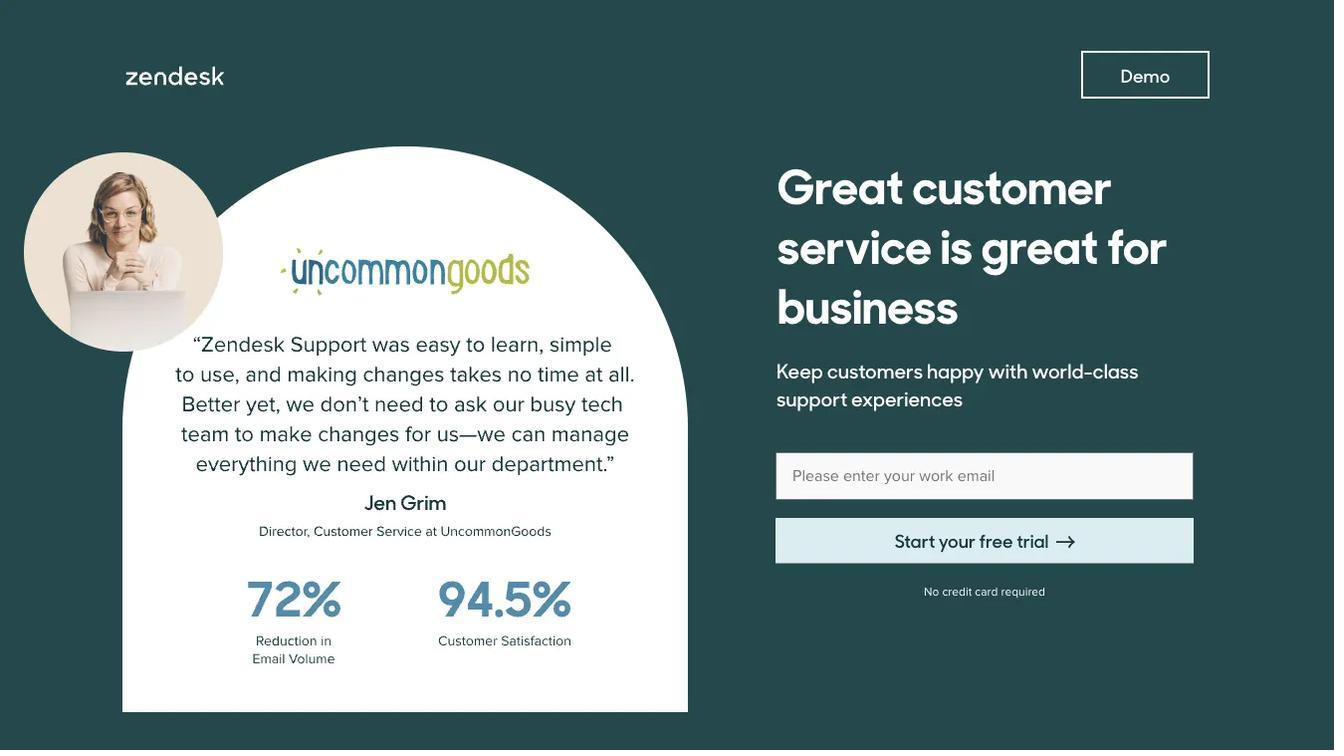 Task type: locate. For each thing, give the bounding box(es) containing it.
experiences
[[852, 384, 963, 411]]

start your free trial
[[895, 527, 1049, 552]]

great
[[778, 147, 904, 217]]

is
[[941, 207, 973, 277]]

with
[[989, 356, 1028, 384]]

class
[[1093, 356, 1139, 384]]

card
[[975, 585, 999, 599]]

zendesk wordmark logo white image
[[126, 66, 225, 87]]

keep customers happy with world-class support experiences
[[777, 356, 1139, 411]]

customer
[[913, 147, 1113, 217]]

demo link
[[1082, 51, 1210, 99]]

for
[[1108, 207, 1168, 277]]

free
[[980, 527, 1014, 552]]

start your free trial button
[[776, 518, 1194, 563]]

required
[[1002, 585, 1046, 599]]

world-
[[1032, 356, 1093, 384]]

great
[[982, 207, 1099, 277]]



Task type: describe. For each thing, give the bounding box(es) containing it.
customers
[[828, 356, 923, 384]]

service
[[778, 207, 932, 277]]

happy
[[927, 356, 985, 384]]

support
[[777, 384, 848, 411]]

your
[[939, 527, 976, 552]]

great customer service is great
[[778, 147, 1113, 277]]

no
[[924, 585, 940, 599]]

demo
[[1121, 62, 1171, 87]]

keep
[[777, 356, 824, 384]]

credit
[[943, 585, 972, 599]]

Please enter your work email email field
[[776, 452, 1194, 500]]

start
[[895, 527, 936, 552]]

business
[[778, 267, 959, 337]]

for business
[[778, 207, 1168, 337]]

no credit card required
[[924, 585, 1046, 599]]

trial
[[1017, 527, 1049, 552]]



